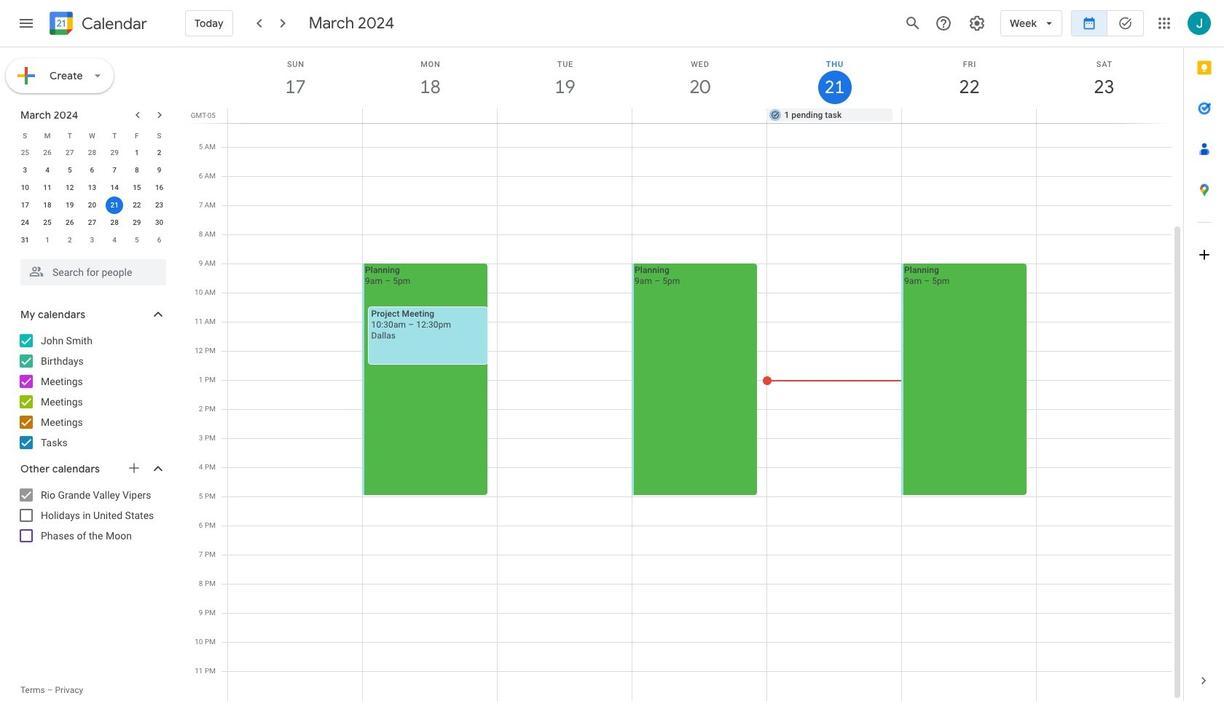 Task type: describe. For each thing, give the bounding box(es) containing it.
29 element
[[128, 214, 146, 232]]

13 element
[[83, 179, 101, 197]]

21, today element
[[106, 197, 123, 214]]

other calendars list
[[3, 484, 181, 548]]

april 1 element
[[39, 232, 56, 249]]

april 6 element
[[151, 232, 168, 249]]

9 element
[[151, 162, 168, 179]]

18 element
[[39, 197, 56, 214]]

2 element
[[151, 144, 168, 162]]

february 28 element
[[83, 144, 101, 162]]

1 element
[[128, 144, 146, 162]]

add other calendars image
[[127, 461, 141, 476]]

20 element
[[83, 197, 101, 214]]

23 element
[[151, 197, 168, 214]]

heading inside calendar element
[[79, 15, 147, 32]]

3 element
[[16, 162, 34, 179]]

31 element
[[16, 232, 34, 249]]

28 element
[[106, 214, 123, 232]]

6 element
[[83, 162, 101, 179]]

7 element
[[106, 162, 123, 179]]

30 element
[[151, 214, 168, 232]]

15 element
[[128, 179, 146, 197]]

16 element
[[151, 179, 168, 197]]

10 element
[[16, 179, 34, 197]]



Task type: vqa. For each thing, say whether or not it's contained in the screenshot.
Calendar element
yes



Task type: locate. For each thing, give the bounding box(es) containing it.
february 27 element
[[61, 144, 79, 162]]

march 2024 grid
[[14, 127, 171, 249]]

19 element
[[61, 197, 79, 214]]

april 5 element
[[128, 232, 146, 249]]

row group
[[14, 144, 171, 249]]

27 element
[[83, 214, 101, 232]]

17 element
[[16, 197, 34, 214]]

11 element
[[39, 179, 56, 197]]

february 29 element
[[106, 144, 123, 162]]

24 element
[[16, 214, 34, 232]]

cell inside march 2024 grid
[[103, 197, 126, 214]]

heading
[[79, 15, 147, 32]]

april 4 element
[[106, 232, 123, 249]]

april 3 element
[[83, 232, 101, 249]]

25 element
[[39, 214, 56, 232]]

april 2 element
[[61, 232, 79, 249]]

february 26 element
[[39, 144, 56, 162]]

main drawer image
[[17, 15, 35, 32]]

Search for people text field
[[29, 259, 157, 286]]

my calendars list
[[3, 329, 181, 455]]

row
[[222, 1, 1172, 702], [222, 109, 1184, 123], [14, 127, 171, 144], [14, 144, 171, 162], [14, 162, 171, 179], [14, 179, 171, 197], [14, 197, 171, 214], [14, 214, 171, 232], [14, 232, 171, 249]]

4 element
[[39, 162, 56, 179]]

grid
[[187, 1, 1184, 702]]

settings menu image
[[969, 15, 986, 32]]

8 element
[[128, 162, 146, 179]]

5 element
[[61, 162, 79, 179]]

22 element
[[128, 197, 146, 214]]

february 25 element
[[16, 144, 34, 162]]

14 element
[[106, 179, 123, 197]]

26 element
[[61, 214, 79, 232]]

tab list
[[1184, 47, 1225, 661]]

None search field
[[0, 254, 181, 286]]

12 element
[[61, 179, 79, 197]]

cell
[[228, 1, 363, 702], [362, 1, 498, 702], [498, 1, 633, 702], [632, 1, 768, 702], [768, 1, 902, 702], [902, 1, 1037, 702], [1037, 1, 1172, 702], [228, 109, 363, 123], [363, 109, 498, 123], [498, 109, 632, 123], [632, 109, 767, 123], [902, 109, 1037, 123], [1037, 109, 1171, 123], [103, 197, 126, 214]]

calendar element
[[47, 9, 147, 41]]



